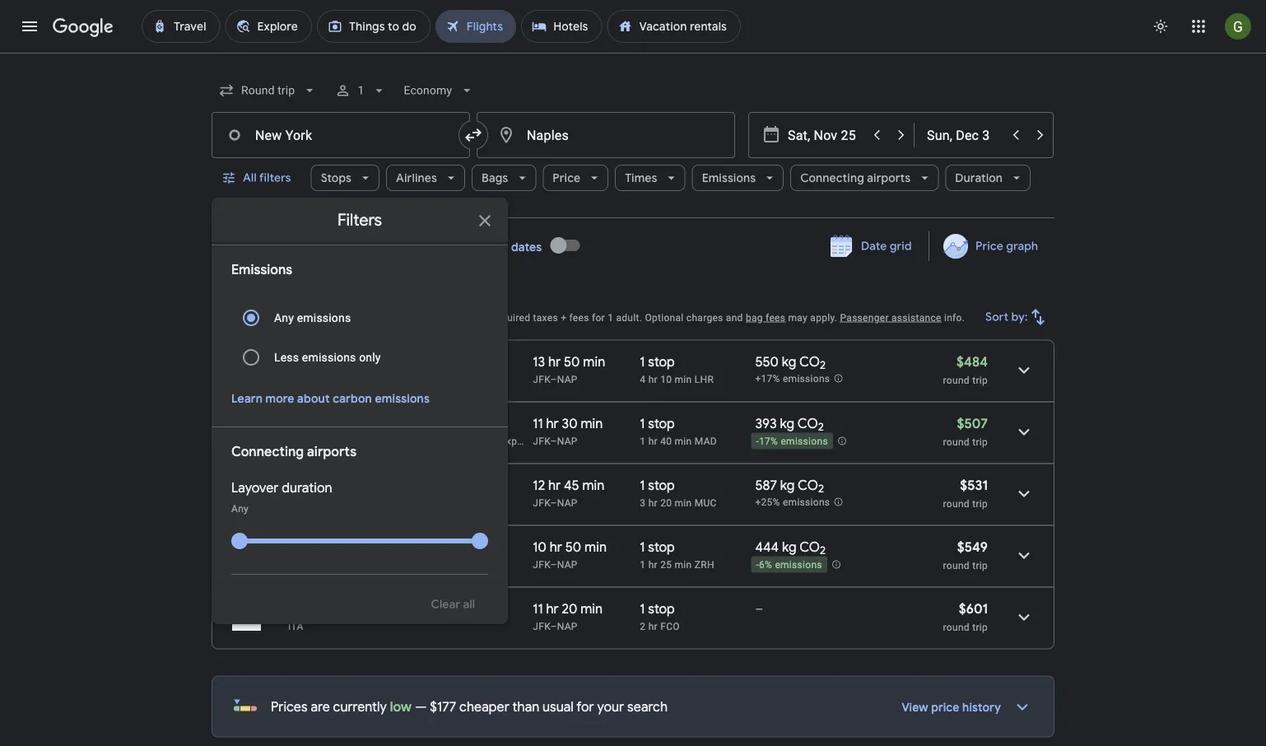 Task type: describe. For each thing, give the bounding box(es) containing it.
min inside 10 hr 50 min jfk – nap
[[585, 539, 607, 555]]

min inside "12 hr 45 min jfk – nap"
[[583, 477, 605, 494]]

times
[[625, 170, 658, 185]]

cheaper
[[460, 698, 509, 715]]

3 for 25 – dec
[[409, 240, 415, 255]]

1 stop flight. element for 10 hr 50 min
[[640, 539, 675, 558]]

531 US dollars text field
[[960, 477, 988, 494]]

+ for 11
[[398, 415, 403, 425]]

20 inside 1 stop 3 hr 20 min muc
[[661, 497, 672, 508]]

required
[[493, 312, 531, 323]]

emissions button
[[692, 158, 784, 198]]

main menu image
[[20, 16, 40, 36]]

mad
[[695, 435, 717, 447]]

587 kg co 2
[[755, 477, 824, 496]]

prices are currently low — $177 cheaper than usual for your search
[[271, 698, 668, 715]]

kg for 587
[[780, 477, 795, 494]]

393 kg co 2
[[755, 415, 824, 434]]

united
[[328, 559, 358, 570]]

track prices
[[240, 240, 307, 255]]

search
[[627, 698, 668, 715]]

$531
[[960, 477, 988, 494]]

flight details. leaves john f. kennedy international airport at 10:30 pm on saturday, november 25 and arrives at naples international airport at 6:20 pm on sunday, november 26. image
[[1005, 350, 1044, 390]]

usual
[[543, 698, 574, 715]]

prices include required taxes + fees for 1 adult. optional charges and bag fees may apply. passenger assistance
[[425, 312, 942, 323]]

layover (1 of 1) is a 3 hr 20 min layover at munich international airport in munich. element
[[640, 496, 747, 509]]

about
[[297, 391, 330, 406]]

leaves john f. kennedy international airport at 10:30 pm on saturday, november 25 and arrives at naples international airport at 6:20 pm on sunday, november 26. element
[[288, 353, 414, 370]]

total duration 11 hr 30 min. element
[[533, 415, 640, 434]]

2 for 393
[[818, 420, 824, 434]]

12
[[533, 477, 545, 494]]

charges
[[687, 312, 723, 323]]

close dialog image
[[475, 211, 495, 231]]

11 for 11 hr 20 min
[[533, 600, 543, 617]]

total duration 11 hr 20 min. element
[[533, 600, 640, 620]]

leaves john f. kennedy international airport at 8:40 pm on saturday, november 25 and arrives at naples international airport at 2:10 pm on sunday, november 26. element
[[288, 415, 406, 432]]

$601 round trip
[[943, 600, 988, 633]]

11 hr 30 min jfk – nap
[[533, 415, 603, 447]]

11 for 11 hr 30 min
[[533, 415, 543, 432]]

passenger
[[840, 312, 889, 323]]

leaves john f. kennedy international airport at 9:00 pm on saturday, november 25 and arrives at naples international airport at 1:50 pm on sunday, november 26. element
[[288, 539, 407, 555]]

Return text field
[[927, 113, 1003, 157]]

444 kg co 2
[[755, 539, 826, 558]]

50 for 10
[[565, 539, 582, 555]]

may
[[788, 312, 808, 323]]

connecting inside popup button
[[800, 170, 865, 185]]

kg for 550
[[782, 353, 797, 370]]

jfk for 12 hr 45 min
[[533, 497, 551, 508]]

1 iberia from the left
[[288, 435, 314, 447]]

45
[[564, 477, 579, 494]]

lufthansa
[[288, 497, 334, 508]]

co for 444
[[800, 539, 820, 555]]

min inside the 1 stop 4 hr 10 min lhr
[[675, 373, 692, 385]]

layover (1 of 1) is a 2 hr layover at leonardo da vinci–fiumicino airport in rome. element
[[640, 620, 747, 633]]

nap for 12 hr 45 min
[[557, 497, 578, 508]]

based
[[248, 312, 276, 323]]

12 hr 45 min jfk – nap
[[533, 477, 605, 508]]

any for any dates
[[487, 240, 508, 255]]

co for 587
[[798, 477, 818, 494]]

price for price
[[553, 170, 581, 185]]

30
[[562, 415, 578, 432]]

any for any emissions
[[274, 311, 294, 324]]

17%
[[759, 436, 778, 447]]

layover (1 of 1) is a 1 hr 40 min layover at adolfo suárez madrid–barajas airport in madrid. element
[[640, 434, 747, 448]]

587
[[755, 477, 777, 494]]

8:40 pm
[[288, 415, 337, 432]]

hr inside "11 hr 30 min jfk – nap"
[[546, 415, 559, 432]]

co for 550
[[800, 353, 820, 370]]

549 US dollars text field
[[957, 539, 988, 555]]

all filters
[[243, 170, 291, 185]]

ranked
[[212, 312, 246, 323]]

hr inside "12 hr 45 min jfk – nap"
[[548, 477, 561, 494]]

times button
[[615, 158, 686, 198]]

nap for 13 hr 50 min
[[557, 373, 578, 385]]

best
[[212, 287, 246, 308]]

1 inside 8:40 pm – 2:10 pm + 1
[[403, 415, 406, 425]]

Departure time: 5:30 PM. text field
[[288, 477, 337, 494]]

Departure time: 10:30 PM. text field
[[288, 353, 343, 370]]

10 inside the 1 stop 4 hr 10 min lhr
[[661, 373, 672, 385]]

your
[[597, 698, 624, 715]]

trip for $507
[[973, 436, 988, 448]]

1 inside the 1 stop 4 hr 10 min lhr
[[640, 353, 645, 370]]

$549
[[957, 539, 988, 555]]

bag
[[746, 312, 763, 323]]

10 hr 50 min jfk – nap
[[533, 539, 607, 570]]

min inside "11 hr 30 min jfk – nap"
[[581, 415, 603, 432]]

swap origin and destination. image
[[464, 125, 483, 145]]

low
[[390, 698, 412, 715]]

min inside 1 stop 1 hr 40 min mad
[[675, 435, 692, 447]]

- for 393
[[756, 436, 759, 447]]

learn more about carbon emissions
[[231, 391, 430, 406]]

9:00 pm
[[288, 539, 338, 555]]

Arrival time: 1:50 PM on  Sunday, November 26. text field
[[353, 539, 407, 555]]

leaves john f. kennedy international airport at 5:30 pm on saturday, november 25 and arrives at naples international airport at 12:15 pm on sunday, november 26. element
[[288, 477, 410, 494]]

2 inside 1 stop 2 hr fco
[[640, 620, 646, 632]]

flight details. leaves john f. kennedy international airport at 9:00 pm on saturday, november 25 and arrives at naples international airport at 2:20 pm on sunday, november 26. image
[[1005, 597, 1044, 637]]

hr inside 10 hr 50 min jfk – nap
[[550, 539, 562, 555]]

muc
[[695, 497, 717, 508]]

price button
[[543, 158, 609, 198]]

track
[[240, 240, 270, 255]]

emissions inside emissions 'popup button'
[[702, 170, 756, 185]]

9:00 pm – 1:50 pm + 1
[[288, 539, 407, 555]]

+25% emissions
[[755, 497, 830, 508]]

ita
[[288, 620, 303, 632]]

total duration 12 hr 45 min. element
[[533, 477, 640, 496]]

2 iberia from the left
[[472, 435, 498, 447]]

nov
[[335, 240, 357, 255]]

484 US dollars text field
[[957, 353, 988, 370]]

nap for 11 hr 20 min
[[557, 620, 578, 632]]

graph
[[1006, 239, 1038, 254]]

2 for 587
[[818, 482, 824, 496]]

– inside 5:30 pm – lufthansa
[[340, 477, 348, 494]]

bag fees button
[[746, 312, 786, 323]]

25 – dec
[[360, 240, 406, 255]]

stops
[[321, 170, 352, 185]]

duration
[[282, 480, 332, 497]]

are
[[311, 698, 330, 715]]

Departure time: 9:00 PM. text field
[[288, 539, 338, 555]]

trip for $549
[[973, 560, 988, 571]]

1 vertical spatial airports
[[307, 443, 357, 460]]

co for 393
[[798, 415, 818, 432]]

round for $601
[[943, 621, 970, 633]]

4
[[640, 373, 646, 385]]

– left only
[[346, 353, 355, 370]]

Departure text field
[[788, 113, 864, 157]]

1:50 pm
[[353, 539, 399, 555]]

duration
[[955, 170, 1003, 185]]

-6% emissions
[[756, 559, 822, 571]]

any dates
[[487, 240, 542, 255]]

+17%
[[755, 373, 780, 385]]

1 stop 4 hr 10 min lhr
[[640, 353, 714, 385]]

loading results progress bar
[[0, 53, 1266, 56]]

total duration 10 hr 50 min. element
[[533, 539, 640, 558]]

+ for 10
[[399, 539, 404, 549]]

1 fees from the left
[[569, 312, 589, 323]]

kg for 393
[[780, 415, 795, 432]]

2:10 pm
[[352, 415, 398, 432]]

all filters button
[[212, 158, 304, 198]]

507 US dollars text field
[[957, 415, 988, 432]]

2 for 444
[[820, 544, 826, 558]]

0 vertical spatial +
[[561, 312, 567, 323]]

1 inside 'popup button'
[[358, 84, 364, 97]]

apply.
[[811, 312, 838, 323]]

– down 6%
[[755, 600, 763, 617]]

hr inside 13 hr 50 min jfk – nap
[[548, 353, 561, 370]]

zrh
[[695, 559, 715, 570]]

0 horizontal spatial emissions
[[231, 261, 292, 278]]

Arrival time: 6:20 PM on  Sunday, November 26. text field
[[358, 353, 414, 370]]

airlines
[[396, 170, 437, 185]]

1 vertical spatial price
[[931, 700, 960, 715]]

find the best price region
[[212, 226, 1055, 274]]

change appearance image
[[1141, 7, 1181, 46]]

- for 444
[[756, 559, 759, 571]]

kg for 444
[[782, 539, 797, 555]]

price graph
[[976, 239, 1038, 254]]

operated
[[414, 435, 456, 447]]

Departure time: 8:40 PM. text field
[[288, 415, 337, 432]]

50 for 13
[[564, 353, 580, 370]]

only
[[359, 350, 381, 364]]

connecting airports inside popup button
[[800, 170, 911, 185]]

include
[[456, 312, 490, 323]]

flights
[[329, 287, 377, 308]]

2 fees from the left
[[766, 312, 786, 323]]

stop for 11 hr 20 min
[[648, 600, 675, 617]]

assistance
[[892, 312, 942, 323]]

stop for 10 hr 50 min
[[648, 539, 675, 555]]

learn more about tracked prices image
[[310, 240, 325, 255]]

by
[[458, 435, 469, 447]]

0 vertical spatial price
[[293, 312, 316, 323]]

finnair
[[373, 435, 404, 447]]

trip for $531
[[973, 498, 988, 509]]

filters
[[338, 209, 382, 230]]

any emissions
[[274, 311, 351, 324]]

total duration 13 hr 50 min. element
[[533, 353, 640, 373]]



Task type: locate. For each thing, give the bounding box(es) containing it.
jfk inside "11 hr 30 min jfk – nap"
[[533, 435, 551, 447]]

trip down 549 us dollars text field on the bottom right
[[973, 560, 988, 571]]

min right 40
[[675, 435, 692, 447]]

—
[[415, 698, 427, 715]]

connecting airports down departure text box
[[800, 170, 911, 185]]

0 horizontal spatial prices
[[271, 698, 308, 715]]

duration button
[[946, 158, 1031, 198]]

0 horizontal spatial airports
[[307, 443, 357, 460]]

price graph button
[[933, 231, 1052, 261]]

kg up +17% emissions
[[782, 353, 797, 370]]

stop up "25"
[[648, 539, 675, 555]]

hr left "25"
[[649, 559, 658, 570]]

1 horizontal spatial emissions
[[702, 170, 756, 185]]

jfk
[[533, 373, 551, 385], [533, 435, 551, 447], [533, 497, 551, 508], [533, 559, 551, 570], [533, 620, 551, 632]]

5 trip from the top
[[973, 621, 988, 633]]

filters
[[259, 170, 291, 185]]

emissions option group
[[231, 298, 488, 377]]

2 vertical spatial any
[[231, 503, 249, 515]]

0 vertical spatial 20
[[661, 497, 672, 508]]

any down the "departing"
[[274, 311, 294, 324]]

price right view
[[931, 700, 960, 715]]

11 inside "11 hr 30 min jfk – nap"
[[533, 415, 543, 432]]

550 kg co 2
[[755, 353, 826, 372]]

11 right all connecting airports image
[[533, 600, 543, 617]]

nap inside 13 hr 50 min jfk – nap
[[557, 373, 578, 385]]

– down total duration 11 hr 20 min. element
[[551, 620, 557, 632]]

11 up express
[[533, 415, 543, 432]]

hr left 30
[[546, 415, 559, 432]]

hr inside 1 stop 1 hr 40 min mad
[[649, 435, 658, 447]]

stop for 11 hr 30 min
[[648, 415, 675, 432]]

trip
[[973, 374, 988, 386], [973, 436, 988, 448], [973, 498, 988, 509], [973, 560, 988, 571], [973, 621, 988, 633]]

2 inside 444 kg co 2
[[820, 544, 826, 558]]

passenger assistance button
[[840, 312, 942, 323]]

1 1 stop flight. element from the top
[[640, 353, 675, 373]]

co up +17% emissions
[[800, 353, 820, 370]]

3 nap from the top
[[557, 497, 578, 508]]

1 stop flight. element for 12 hr 45 min
[[640, 477, 675, 496]]

ranked based on price and convenience
[[212, 312, 397, 323]]

round inside $507 round trip
[[943, 436, 970, 448]]

13 hr 50 min jfk – nap
[[533, 353, 605, 385]]

– inside 10 hr 50 min jfk – nap
[[551, 559, 557, 570]]

round down 531 us dollars text box
[[943, 498, 970, 509]]

all
[[243, 170, 257, 185]]

airlines button
[[386, 158, 465, 198]]

hr inside 1 stop 3 hr 20 min muc
[[649, 497, 658, 508]]

1 stop flight. element for 11 hr 30 min
[[640, 415, 675, 434]]

min left lhr
[[675, 373, 692, 385]]

+25%
[[755, 497, 780, 508]]

layover (1 of 1) is a 1 hr 25 min layover at zurich airport in zürich. element
[[640, 558, 747, 571]]

– inside "11 hr 30 min jfk – nap"
[[551, 435, 557, 447]]

0 horizontal spatial connecting
[[231, 443, 304, 460]]

2 inside 550 kg co 2
[[820, 358, 826, 372]]

1 inside 1 stop 3 hr 20 min muc
[[640, 477, 645, 494]]

5 stop from the top
[[648, 600, 675, 617]]

1 stop flight. element up 40
[[640, 415, 675, 434]]

20 down 10 hr 50 min jfk – nap
[[562, 600, 578, 617]]

price for price graph
[[976, 239, 1004, 254]]

min inside 11 hr 20 min jfk – nap
[[581, 600, 603, 617]]

trip inside '$484 round trip'
[[973, 374, 988, 386]]

0 horizontal spatial connecting airports
[[231, 443, 357, 460]]

2 left fco
[[640, 620, 646, 632]]

round inside $531 round trip
[[943, 498, 970, 509]]

1 horizontal spatial any
[[274, 311, 294, 324]]

+
[[561, 312, 567, 323], [398, 415, 403, 425], [399, 539, 404, 549]]

flight details. leaves john f. kennedy international airport at 9:00 pm on saturday, november 25 and arrives at naples international airport at 1:50 pm on sunday, november 26. image
[[1005, 536, 1044, 575]]

price
[[553, 170, 581, 185], [976, 239, 1004, 254]]

1 - from the top
[[756, 436, 759, 447]]

any down the layover
[[231, 503, 249, 515]]

layover (1 of 1) is a 4 hr 10 min layover at heathrow airport in london. element
[[640, 373, 747, 386]]

iberia down 8:40 pm
[[288, 435, 314, 447]]

$507 round trip
[[943, 415, 988, 448]]

trip down 531 us dollars text box
[[973, 498, 988, 509]]

1 stop flight. element down 40
[[640, 477, 675, 496]]

date grid button
[[819, 231, 925, 261]]

kg inside 587 kg co 2
[[780, 477, 795, 494]]

1 vertical spatial emissions
[[231, 261, 292, 278]]

0 vertical spatial airports
[[867, 170, 911, 185]]

emissions down track
[[231, 261, 292, 278]]

50 inside 10 hr 50 min jfk – nap
[[565, 539, 582, 555]]

none search field containing filters
[[212, 0, 1055, 746]]

nov 25 – dec 3
[[335, 240, 415, 255]]

2 vertical spatial +
[[399, 539, 404, 549]]

all connecting airports image
[[460, 576, 500, 616]]

more
[[266, 391, 294, 406]]

- down "444"
[[756, 559, 759, 571]]

3 trip from the top
[[973, 498, 988, 509]]

25
[[661, 559, 672, 570]]

3 1 stop flight. element from the top
[[640, 477, 675, 496]]

stop up layover (1 of 1) is a 3 hr 20 min layover at munich international airport in munich. element
[[648, 477, 675, 494]]

2 stop from the top
[[648, 415, 675, 432]]

1 stop flight. element for 13 hr 50 min
[[640, 353, 675, 373]]

0 vertical spatial 3
[[409, 240, 415, 255]]

0 horizontal spatial price
[[553, 170, 581, 185]]

prices
[[425, 312, 454, 323], [271, 698, 308, 715]]

1 horizontal spatial 10
[[661, 373, 672, 385]]

kg inside 444 kg co 2
[[782, 539, 797, 555]]

any inside the layover duration any
[[231, 503, 249, 515]]

0 horizontal spatial iberia
[[288, 435, 314, 447]]

6:20 pm
[[358, 353, 406, 370]]

prices for prices are currently low — $177 cheaper than usual for your search
[[271, 698, 308, 715]]

1 button
[[328, 71, 394, 110]]

0 horizontal spatial price
[[293, 312, 316, 323]]

round inside $549 round trip
[[943, 560, 970, 571]]

0 vertical spatial for
[[592, 312, 605, 323]]

round inside '$484 round trip'
[[943, 374, 970, 386]]

round down 549 us dollars text field on the bottom right
[[943, 560, 970, 571]]

1 inside 9:00 pm – 1:50 pm + 1
[[404, 539, 407, 549]]

2 1 stop flight. element from the top
[[640, 415, 675, 434]]

4 nap from the top
[[557, 559, 578, 570]]

0 vertical spatial 50
[[564, 353, 580, 370]]

20 inside 11 hr 20 min jfk – nap
[[562, 600, 578, 617]]

history
[[963, 700, 1001, 715]]

best departing flights main content
[[212, 226, 1055, 746]]

hr right 13
[[548, 353, 561, 370]]

1 nap from the top
[[557, 373, 578, 385]]

prices left the are
[[271, 698, 308, 715]]

less
[[274, 350, 299, 364]]

nap down 30
[[557, 435, 578, 447]]

nap down total duration 13 hr 50 min. element
[[557, 373, 578, 385]]

dates
[[511, 240, 542, 255]]

1 horizontal spatial iberia
[[472, 435, 498, 447]]

nap inside "11 hr 30 min jfk – nap"
[[557, 435, 578, 447]]

learn
[[231, 391, 263, 406]]

nap down total duration 11 hr 20 min. element
[[557, 620, 578, 632]]

601 US dollars text field
[[959, 600, 988, 617]]

departing
[[250, 287, 325, 308]]

min inside 13 hr 50 min jfk – nap
[[583, 353, 605, 370]]

1 horizontal spatial 3
[[640, 497, 646, 508]]

1 vertical spatial 10
[[533, 539, 547, 555]]

hr right 4
[[649, 373, 658, 385]]

0 horizontal spatial any
[[231, 503, 249, 515]]

and down flights
[[319, 312, 336, 323]]

1 vertical spatial +
[[398, 415, 403, 425]]

5 nap from the top
[[557, 620, 578, 632]]

fees right taxes
[[569, 312, 589, 323]]

2 - from the top
[[756, 559, 759, 571]]

1 stop flight. element for 11 hr 20 min
[[640, 600, 675, 620]]

on
[[279, 312, 291, 323]]

trip inside $549 round trip
[[973, 560, 988, 571]]

currently
[[333, 698, 387, 715]]

jfk up 12
[[533, 435, 551, 447]]

round for $507
[[943, 436, 970, 448]]

jfk for 10 hr 50 min
[[533, 559, 551, 570]]

stop up fco
[[648, 600, 675, 617]]

sort by:
[[986, 310, 1028, 324]]

8:40 pm – 2:10 pm + 1
[[288, 415, 406, 432]]

5 round from the top
[[943, 621, 970, 633]]

optional
[[645, 312, 684, 323]]

round for $549
[[943, 560, 970, 571]]

1 vertical spatial -
[[756, 559, 759, 571]]

convenience
[[339, 312, 397, 323]]

1 stop flight. element up fco
[[640, 600, 675, 620]]

1 inside 1 stop 2 hr fco
[[640, 600, 645, 617]]

min inside 1 stop 3 hr 20 min muc
[[675, 497, 692, 508]]

nap down 45
[[557, 497, 578, 508]]

1 jfk from the top
[[533, 373, 551, 385]]

3
[[409, 240, 415, 255], [640, 497, 646, 508]]

connecting up the layover
[[231, 443, 304, 460]]

1 round from the top
[[943, 374, 970, 386]]

– down total duration 12 hr 45 min. element
[[551, 497, 557, 508]]

–
[[346, 353, 355, 370], [551, 373, 557, 385], [341, 415, 349, 432], [551, 435, 557, 447], [340, 477, 348, 494], [551, 497, 557, 508], [341, 539, 349, 555], [551, 559, 557, 570], [755, 600, 763, 617], [551, 620, 557, 632]]

hr inside 11 hr 20 min jfk – nap
[[546, 600, 559, 617]]

any left dates at the left
[[487, 240, 508, 255]]

jfk inside 13 hr 50 min jfk – nap
[[533, 373, 551, 385]]

jfk down total duration 10 hr 50 min. element
[[533, 559, 551, 570]]

price
[[293, 312, 316, 323], [931, 700, 960, 715]]

nap down total duration 10 hr 50 min. element
[[557, 559, 578, 570]]

emissions right times popup button
[[702, 170, 756, 185]]

layover
[[231, 480, 279, 497]]

min down 10 hr 50 min jfk – nap
[[581, 600, 603, 617]]

1 horizontal spatial price
[[931, 700, 960, 715]]

view
[[902, 700, 929, 715]]

2 inside 587 kg co 2
[[818, 482, 824, 496]]

stop inside 1 stop 1 hr 25 min zrh
[[648, 539, 675, 555]]

for
[[592, 312, 605, 323], [577, 698, 594, 715]]

2 jfk from the top
[[533, 435, 551, 447]]

11 inside 11 hr 20 min jfk – nap
[[533, 600, 543, 617]]

for left 'adult.'
[[592, 312, 605, 323]]

min right 13
[[583, 353, 605, 370]]

operated by iberia express
[[414, 435, 537, 447]]

min left muc
[[675, 497, 692, 508]]

min inside 1 stop 1 hr 25 min zrh
[[675, 559, 692, 570]]

connecting down departure text box
[[800, 170, 865, 185]]

jfk down total duration 11 hr 20 min. element
[[533, 620, 551, 632]]

3 right 25 – dec
[[409, 240, 415, 255]]

1 stop flight. element
[[640, 353, 675, 373], [640, 415, 675, 434], [640, 477, 675, 496], [640, 539, 675, 558], [640, 600, 675, 620]]

airports up date grid
[[867, 170, 911, 185]]

– inside "12 hr 45 min jfk – nap"
[[551, 497, 557, 508]]

393
[[755, 415, 777, 432]]

1 horizontal spatial price
[[976, 239, 1004, 254]]

1 stop flight. element up "25"
[[640, 539, 675, 558]]

jfk inside 10 hr 50 min jfk – nap
[[533, 559, 551, 570]]

2 nap from the top
[[557, 435, 578, 447]]

5 1 stop flight. element from the top
[[640, 600, 675, 620]]

trip inside $531 round trip
[[973, 498, 988, 509]]

4 round from the top
[[943, 560, 970, 571]]

– up the united
[[341, 539, 349, 555]]

kg up -6% emissions
[[782, 539, 797, 555]]

stop inside 1 stop 1 hr 40 min mad
[[648, 415, 675, 432]]

round down $601
[[943, 621, 970, 633]]

co up -17% emissions
[[798, 415, 818, 432]]

hr inside 1 stop 1 hr 25 min zrh
[[649, 559, 658, 570]]

min down "12 hr 45 min jfk – nap" at the left bottom of page
[[585, 539, 607, 555]]

550
[[755, 353, 779, 370]]

$549 round trip
[[943, 539, 988, 571]]

1 horizontal spatial prices
[[425, 312, 454, 323]]

co inside 550 kg co 2
[[800, 353, 820, 370]]

1 vertical spatial 3
[[640, 497, 646, 508]]

1 horizontal spatial fees
[[766, 312, 786, 323]]

 image
[[318, 435, 320, 447]]

connecting airports button
[[791, 158, 939, 198]]

nap inside "12 hr 45 min jfk – nap"
[[557, 497, 578, 508]]

grid
[[890, 239, 912, 254]]

less emissions only
[[274, 350, 381, 364]]

nap
[[557, 373, 578, 385], [557, 435, 578, 447], [557, 497, 578, 508], [557, 559, 578, 570], [557, 620, 578, 632]]

$484 round trip
[[943, 353, 988, 386]]

1 and from the left
[[319, 312, 336, 323]]

flight details. leaves john f. kennedy international airport at 5:30 pm on saturday, november 25 and arrives at naples international airport at 12:15 pm on sunday, november 26. image
[[1005, 474, 1044, 513]]

2 for 550
[[820, 358, 826, 372]]

1 stop 2 hr fco
[[640, 600, 680, 632]]

0 horizontal spatial and
[[319, 312, 336, 323]]

trip for $601
[[973, 621, 988, 633]]

1 11 from the top
[[533, 415, 543, 432]]

None field
[[212, 76, 325, 105], [397, 76, 482, 105], [212, 76, 325, 105], [397, 76, 482, 105]]

jfk for 13 hr 50 min
[[533, 373, 551, 385]]

2
[[820, 358, 826, 372], [818, 420, 824, 434], [818, 482, 824, 496], [820, 544, 826, 558], [640, 620, 646, 632]]

and left bag at the right top of the page
[[726, 312, 743, 323]]

0 vertical spatial connecting
[[800, 170, 865, 185]]

nap inside 11 hr 20 min jfk – nap
[[557, 620, 578, 632]]

2 up +25% emissions
[[818, 482, 824, 496]]

hr left fco
[[649, 620, 658, 632]]

trip inside $601 round trip
[[973, 621, 988, 633]]

nap inside 10 hr 50 min jfk – nap
[[557, 559, 578, 570]]

Arrival time: 2:10 PM on  Sunday, November 26. text field
[[352, 415, 406, 432]]

1 horizontal spatial and
[[726, 312, 743, 323]]

+ inside 8:40 pm – 2:10 pm + 1
[[398, 415, 403, 425]]

stop up 40
[[648, 415, 675, 432]]

co up +25% emissions
[[798, 477, 818, 494]]

1 vertical spatial connecting airports
[[231, 443, 357, 460]]

prices for prices include required taxes + fees for 1 adult. optional charges and bag fees may apply. passenger assistance
[[425, 312, 454, 323]]

date grid
[[861, 239, 912, 254]]

1 vertical spatial any
[[274, 311, 294, 324]]

2 inside 393 kg co 2
[[818, 420, 824, 434]]

4 1 stop flight. element from the top
[[640, 539, 675, 558]]

taxes
[[533, 312, 558, 323]]

kg inside 393 kg co 2
[[780, 415, 795, 432]]

10 inside 10 hr 50 min jfk – nap
[[533, 539, 547, 555]]

jfk for 11 hr 30 min
[[533, 435, 551, 447]]

price inside popup button
[[553, 170, 581, 185]]

0 vertical spatial -
[[756, 436, 759, 447]]

round inside $601 round trip
[[943, 621, 970, 633]]

1 vertical spatial 20
[[562, 600, 578, 617]]

- down 393
[[756, 436, 759, 447]]

trip inside $507 round trip
[[973, 436, 988, 448]]

price right on
[[293, 312, 316, 323]]

carbon
[[333, 391, 372, 406]]

0 vertical spatial any
[[487, 240, 508, 255]]

40
[[661, 435, 672, 447]]

fees right bag at the right top of the page
[[766, 312, 786, 323]]

3 round from the top
[[943, 498, 970, 509]]

4 stop from the top
[[648, 539, 675, 555]]

10 down "12 hr 45 min jfk – nap" at the left bottom of page
[[533, 539, 547, 555]]

connecting airports
[[800, 170, 911, 185], [231, 443, 357, 460]]

for left your
[[577, 698, 594, 715]]

0 vertical spatial price
[[553, 170, 581, 185]]

$484
[[957, 353, 988, 370]]

stop for 13 hr 50 min
[[648, 353, 675, 370]]

hr inside 1 stop 2 hr fco
[[649, 620, 658, 632]]

1 stop flight. element up 4
[[640, 353, 675, 373]]

1 vertical spatial connecting
[[231, 443, 304, 460]]

0 vertical spatial 10
[[661, 373, 672, 385]]

1 vertical spatial 50
[[565, 539, 582, 555]]

hr down "12 hr 45 min jfk – nap" at the left bottom of page
[[550, 539, 562, 555]]

jfk down 13
[[533, 373, 551, 385]]

0 vertical spatial prices
[[425, 312, 454, 323]]

– down total duration 13 hr 50 min. element
[[551, 373, 557, 385]]

+ inside 9:00 pm – 1:50 pm + 1
[[399, 539, 404, 549]]

trip for $484
[[973, 374, 988, 386]]

airports down leaves john f. kennedy international airport at 8:40 pm on saturday, november 25 and arrives at naples international airport at 2:10 pm on sunday, november 26. element
[[307, 443, 357, 460]]

– inside 13 hr 50 min jfk – nap
[[551, 373, 557, 385]]

round down "$507"
[[943, 436, 970, 448]]

None text field
[[212, 112, 470, 158], [477, 112, 735, 158], [212, 112, 470, 158], [477, 112, 735, 158]]

2 round from the top
[[943, 436, 970, 448]]

jfk inside "12 hr 45 min jfk – nap"
[[533, 497, 551, 508]]

2 trip from the top
[[973, 436, 988, 448]]

stop inside 1 stop 2 hr fco
[[648, 600, 675, 617]]

3 inside find the best price region
[[409, 240, 415, 255]]

1 stop 3 hr 20 min muc
[[640, 477, 717, 508]]

2 and from the left
[[726, 312, 743, 323]]

1 horizontal spatial 20
[[661, 497, 672, 508]]

50 right 13
[[564, 353, 580, 370]]

3 stop from the top
[[648, 477, 675, 494]]

1 horizontal spatial connecting airports
[[800, 170, 911, 185]]

0 vertical spatial emissions
[[702, 170, 756, 185]]

any inside emissions option group
[[274, 311, 294, 324]]

bags button
[[472, 158, 536, 198]]

1 vertical spatial for
[[577, 698, 594, 715]]

stop inside the 1 stop 4 hr 10 min lhr
[[648, 353, 675, 370]]

2 up -17% emissions
[[818, 420, 824, 434]]

layover duration any
[[231, 480, 332, 515]]

stop up layover (1 of 1) is a 4 hr 10 min layover at heathrow airport in london. 'element'
[[648, 353, 675, 370]]

0 horizontal spatial 20
[[562, 600, 578, 617]]

-17% emissions
[[756, 436, 828, 447]]

2 up -6% emissions
[[820, 544, 826, 558]]

1 horizontal spatial connecting
[[800, 170, 865, 185]]

round down "484 us dollars" "text box"
[[943, 374, 970, 386]]

express
[[501, 435, 537, 447]]

hr left 40
[[649, 435, 658, 447]]

kg inside 550 kg co 2
[[782, 353, 797, 370]]

1 vertical spatial 11
[[533, 600, 543, 617]]

hr right 12
[[548, 477, 561, 494]]

any inside find the best price region
[[487, 240, 508, 255]]

nap for 11 hr 30 min
[[557, 435, 578, 447]]

– up american,
[[341, 415, 349, 432]]

flight details. leaves john f. kennedy international airport at 8:40 pm on saturday, november 25 and arrives at naples international airport at 2:10 pm on sunday, november 26. image
[[1005, 412, 1044, 452]]

2 up +17% emissions
[[820, 358, 826, 372]]

hr left muc
[[649, 497, 658, 508]]

round for $531
[[943, 498, 970, 509]]

kg up -17% emissions
[[780, 415, 795, 432]]

nap for 10 hr 50 min
[[557, 559, 578, 570]]

10 right 4
[[661, 373, 672, 385]]

11
[[533, 415, 543, 432], [533, 600, 543, 617]]

4 jfk from the top
[[533, 559, 551, 570]]

4 trip from the top
[[973, 560, 988, 571]]

0 horizontal spatial 3
[[409, 240, 415, 255]]

13
[[533, 353, 545, 370]]

0 vertical spatial 11
[[533, 415, 543, 432]]

None search field
[[212, 0, 1055, 746]]

3 jfk from the top
[[533, 497, 551, 508]]

price left graph
[[976, 239, 1004, 254]]

fco
[[661, 620, 680, 632]]

stop for 12 hr 45 min
[[648, 477, 675, 494]]

2 11 from the top
[[533, 600, 543, 617]]

round for $484
[[943, 374, 970, 386]]

1 stop from the top
[[648, 353, 675, 370]]

0 horizontal spatial 10
[[533, 539, 547, 555]]

jfk for 11 hr 20 min
[[533, 620, 551, 632]]

5:30 pm
[[288, 477, 337, 494]]

prices left include
[[425, 312, 454, 323]]

3 inside 1 stop 3 hr 20 min muc
[[640, 497, 646, 508]]

2 horizontal spatial any
[[487, 240, 508, 255]]

1 horizontal spatial airports
[[867, 170, 911, 185]]

1 vertical spatial price
[[976, 239, 1004, 254]]

20 left muc
[[661, 497, 672, 508]]

price inside button
[[976, 239, 1004, 254]]

0 horizontal spatial fees
[[569, 312, 589, 323]]

hr inside the 1 stop 4 hr 10 min lhr
[[649, 373, 658, 385]]

airports inside connecting airports popup button
[[867, 170, 911, 185]]

trip down 507 us dollars text box
[[973, 436, 988, 448]]

3 for stop
[[640, 497, 646, 508]]

co inside 587 kg co 2
[[798, 477, 818, 494]]

0 vertical spatial connecting airports
[[800, 170, 911, 185]]

min right "25"
[[675, 559, 692, 570]]

adult.
[[616, 312, 642, 323]]

view price history
[[902, 700, 1001, 715]]

co inside 444 kg co 2
[[800, 539, 820, 555]]

hr down 10 hr 50 min jfk – nap
[[546, 600, 559, 617]]

co up -6% emissions
[[800, 539, 820, 555]]

– inside 11 hr 20 min jfk – nap
[[551, 620, 557, 632]]

1 vertical spatial prices
[[271, 698, 308, 715]]

jfk inside 11 hr 20 min jfk – nap
[[533, 620, 551, 632]]

trip down "484 us dollars" "text box"
[[973, 374, 988, 386]]

co inside 393 kg co 2
[[798, 415, 818, 432]]

iberia right by
[[472, 435, 498, 447]]

+17% emissions
[[755, 373, 830, 385]]

than
[[513, 698, 540, 715]]

stop inside 1 stop 3 hr 20 min muc
[[648, 477, 675, 494]]

5 jfk from the top
[[533, 620, 551, 632]]

50 inside 13 hr 50 min jfk – nap
[[564, 353, 580, 370]]

– right 5:30 pm text field
[[340, 477, 348, 494]]

view price history image
[[1003, 687, 1042, 727]]

american, finnair
[[324, 435, 404, 447]]

connecting airports down 8:40 pm text field
[[231, 443, 357, 460]]

by:
[[1012, 310, 1028, 324]]

1 trip from the top
[[973, 374, 988, 386]]

jfk down 12
[[533, 497, 551, 508]]



Task type: vqa. For each thing, say whether or not it's contained in the screenshot.
rightmost 20
yes



